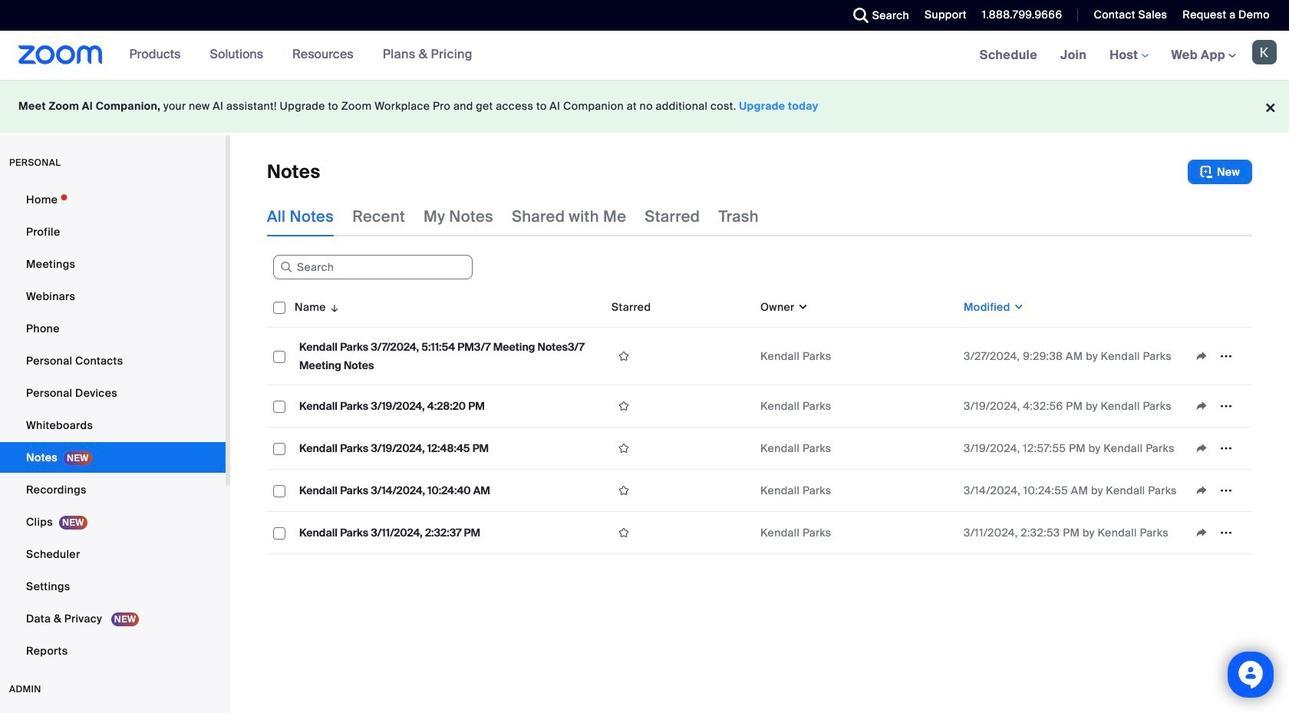 Task type: describe. For each thing, give the bounding box(es) containing it.
1 down image from the left
[[795, 299, 809, 315]]

meetings navigation
[[969, 31, 1290, 81]]

tabs of all notes page tab list
[[267, 197, 759, 236]]

more options for kendall parks 3/7/2024, 5:11:54 pm3/7 meeting notes3/7 meeting notes image
[[1215, 349, 1239, 363]]

kendall parks 3/19/2024, 4:28:20 pm unstarred image
[[612, 399, 637, 413]]

Search text field
[[273, 255, 473, 280]]

more options for kendall parks 3/19/2024, 4:28:20 pm image
[[1215, 399, 1239, 413]]

arrow down image
[[326, 298, 340, 316]]

profile picture image
[[1253, 40, 1278, 64]]

product information navigation
[[118, 31, 484, 80]]

kendall parks 3/11/2024, 2:32:37 pm unstarred image
[[612, 526, 637, 540]]



Task type: vqa. For each thing, say whether or not it's contained in the screenshot.
KENDALL PARKS 3/11/2024, 2:32:37 PM UNSTARRED 'icon'
yes



Task type: locate. For each thing, give the bounding box(es) containing it.
footer
[[0, 80, 1290, 133]]

personal menu menu
[[0, 184, 226, 668]]

kendall parks 3/7/2024, 5:11:54 pm3/7 meeting notes3/7 meeting notes unstarred image
[[612, 349, 637, 363]]

0 horizontal spatial down image
[[795, 299, 809, 315]]

more options for kendall parks 3/14/2024, 10:24:40 am image
[[1215, 484, 1239, 498]]

zoom logo image
[[18, 45, 103, 64]]

share image
[[1190, 349, 1215, 363]]

more options for kendall parks 3/11/2024, 2:32:37 pm image
[[1215, 526, 1239, 540]]

kendall parks 3/14/2024, 10:24:40 am unstarred image
[[612, 484, 637, 498]]

2 down image from the left
[[1011, 299, 1025, 315]]

application
[[267, 287, 1253, 554], [1190, 345, 1247, 368]]

banner
[[0, 31, 1290, 81]]

kendall parks 3/19/2024, 12:48:45 pm unstarred image
[[612, 442, 637, 455]]

1 horizontal spatial down image
[[1011, 299, 1025, 315]]

down image
[[795, 299, 809, 315], [1011, 299, 1025, 315]]

more options for kendall parks 3/19/2024, 12:48:45 pm image
[[1215, 442, 1239, 455]]



